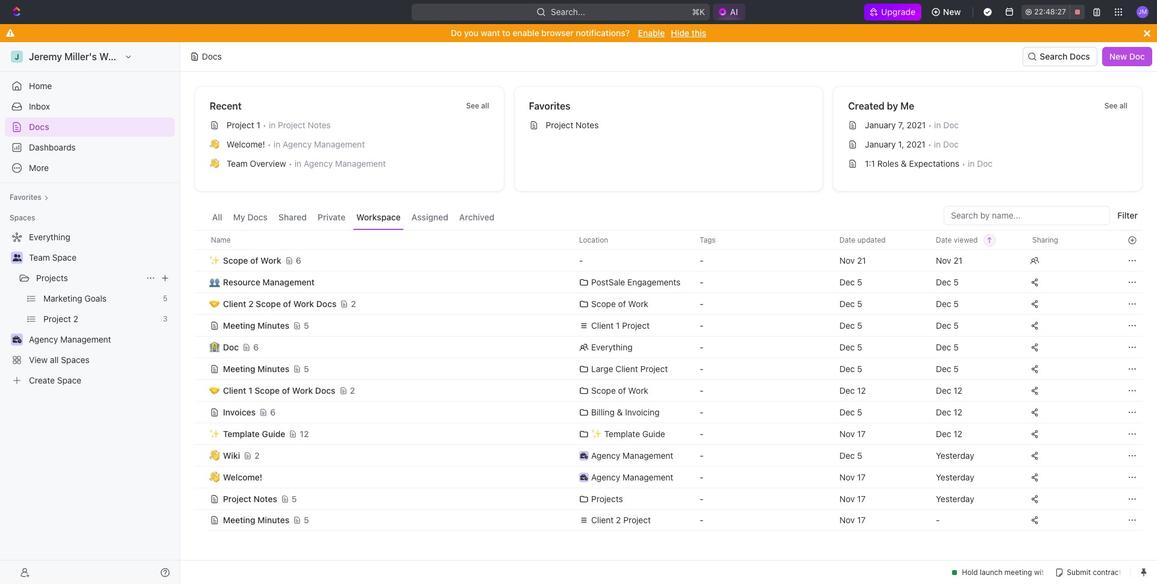 Task type: vqa. For each thing, say whether or not it's contained in the screenshot.
Search button
no



Task type: locate. For each thing, give the bounding box(es) containing it.
agency
[[283, 139, 312, 149], [304, 159, 333, 169], [29, 335, 58, 345], [591, 451, 620, 461], [591, 472, 620, 483]]

1 up invoices
[[248, 385, 252, 396]]

2 nov 21 from the left
[[936, 255, 963, 266]]

projects link
[[36, 269, 141, 288]]

4 17 from the top
[[857, 515, 866, 526]]

21
[[857, 255, 866, 266], [954, 255, 963, 266]]

tree containing everything
[[5, 228, 175, 391]]

in down 'project 1 • in project notes'
[[274, 139, 280, 149]]

1 guide from the left
[[262, 429, 285, 439]]

new inside new doc "button"
[[1110, 51, 1127, 61]]

2 2021 from the top
[[907, 139, 926, 149]]

0 horizontal spatial guide
[[262, 429, 285, 439]]

table
[[195, 230, 1143, 533]]

1 down postsale
[[616, 320, 620, 331]]

0 vertical spatial january
[[865, 120, 896, 130]]

1 minutes from the top
[[258, 320, 289, 331]]

0 vertical spatial project notes
[[546, 120, 599, 130]]

1 👋 from the top
[[210, 140, 219, 149]]

0 vertical spatial meeting minutes
[[223, 320, 289, 331]]

new inside new button
[[943, 7, 961, 17]]

row
[[195, 230, 1143, 250], [195, 249, 1143, 273], [195, 271, 1143, 293], [195, 292, 1143, 316], [195, 314, 1143, 338], [195, 335, 1143, 360], [195, 357, 1143, 381], [195, 379, 1143, 403], [195, 401, 1143, 425], [195, 422, 1143, 446], [195, 444, 1143, 468], [195, 467, 1143, 489], [195, 487, 1143, 511], [195, 509, 1143, 533]]

0 horizontal spatial see all button
[[461, 99, 494, 113]]

row containing project notes
[[195, 487, 1143, 511]]

1 vertical spatial projects
[[591, 494, 623, 504]]

business time image
[[580, 453, 588, 459], [580, 475, 588, 481]]

👋 for team overview
[[210, 159, 219, 168]]

1 vertical spatial agency management
[[591, 451, 674, 461]]

january down created by me
[[865, 120, 896, 130]]

1 for project
[[616, 320, 620, 331]]

1 date from the left
[[840, 235, 856, 244]]

favorites
[[529, 101, 571, 112], [10, 193, 41, 202]]

2 vertical spatial minutes
[[258, 515, 289, 526]]

hide
[[671, 28, 690, 38]]

1 horizontal spatial spaces
[[61, 355, 90, 365]]

0 vertical spatial spaces
[[10, 213, 35, 222]]

0 vertical spatial 2021
[[907, 120, 926, 130]]

minutes
[[258, 320, 289, 331], [258, 364, 289, 374], [258, 515, 289, 526]]

overview
[[250, 159, 286, 169]]

january for january 7, 2021
[[865, 120, 896, 130]]

workspace inside the sidebar navigation
[[99, 51, 149, 62]]

yesterday for 2
[[936, 451, 975, 461]]

2 17 from the top
[[857, 472, 866, 483]]

2 meeting from the top
[[223, 364, 255, 374]]

1 vertical spatial 6
[[253, 342, 259, 352]]

january up roles
[[865, 139, 896, 149]]

0 horizontal spatial 6
[[253, 342, 259, 352]]

workspace
[[99, 51, 149, 62], [356, 212, 401, 222]]

meeting minutes for client 2 project
[[223, 515, 289, 526]]

you
[[464, 28, 479, 38]]

2 see all button from the left
[[1100, 99, 1133, 113]]

home link
[[5, 77, 175, 96]]

agency management link
[[29, 330, 172, 350]]

1 horizontal spatial all
[[481, 101, 489, 110]]

1 horizontal spatial team
[[227, 159, 248, 169]]

1 see from the left
[[466, 101, 479, 110]]

1 horizontal spatial 1
[[257, 120, 260, 130]]

row containing doc
[[195, 335, 1143, 360]]

1 horizontal spatial 6
[[270, 407, 276, 417]]

of
[[250, 255, 258, 266], [283, 299, 291, 309], [618, 299, 626, 309], [282, 385, 290, 396], [618, 385, 626, 396]]

recent
[[210, 101, 242, 112]]

2 horizontal spatial notes
[[576, 120, 599, 130]]

0 horizontal spatial 21
[[857, 255, 866, 266]]

&
[[901, 159, 907, 169], [617, 407, 623, 417]]

1 yesterday from the top
[[936, 451, 975, 461]]

2021 right 7,
[[907, 120, 926, 130]]

jm button
[[1133, 2, 1153, 22]]

welcome! down wiki
[[223, 472, 262, 483]]

22:48:27
[[1035, 7, 1066, 16]]

new doc button
[[1102, 47, 1153, 66]]

team inside "link"
[[29, 253, 50, 263]]

3 yesterday from the top
[[936, 494, 975, 504]]

spaces up create space link
[[61, 355, 90, 365]]

project 1 • in project notes
[[227, 120, 331, 130]]

0 horizontal spatial see
[[466, 101, 479, 110]]

1 horizontal spatial template
[[604, 429, 640, 439]]

0 vertical spatial 👋
[[210, 140, 219, 149]]

docs inside docs link
[[29, 122, 49, 132]]

21 down date updated button
[[857, 255, 866, 266]]

& right roles
[[901, 159, 907, 169]]

2 inside project 2 link
[[73, 314, 78, 324]]

new button
[[926, 2, 968, 22]]

1 vertical spatial 2021
[[907, 139, 926, 149]]

2 meeting minutes from the top
[[223, 364, 289, 374]]

• inside 'january 7, 2021 • in doc'
[[928, 120, 932, 130]]

everything down client 1 project
[[591, 342, 633, 352]]

1 vertical spatial spaces
[[61, 355, 90, 365]]

1 meeting from the top
[[223, 320, 255, 331]]

3 meeting from the top
[[223, 515, 255, 526]]

0 horizontal spatial see all
[[466, 101, 489, 110]]

projects down team space
[[36, 273, 68, 283]]

1 horizontal spatial workspace
[[356, 212, 401, 222]]

spaces down favorites button
[[10, 213, 35, 222]]

guide down client 1 scope of work docs
[[262, 429, 285, 439]]

this
[[692, 28, 706, 38]]

team right the user group image
[[29, 253, 50, 263]]

space for team space
[[52, 253, 76, 263]]

dec 12 for 17
[[936, 429, 963, 439]]

13 row from the top
[[195, 487, 1143, 511]]

0 vertical spatial minutes
[[258, 320, 289, 331]]

12 for dec 5
[[954, 407, 963, 417]]

dec
[[840, 277, 855, 287], [936, 277, 952, 287], [840, 299, 855, 309], [936, 299, 952, 309], [840, 320, 855, 331], [936, 320, 952, 331], [840, 342, 855, 352], [936, 342, 952, 352], [840, 364, 855, 374], [936, 364, 952, 374], [840, 385, 855, 396], [936, 385, 952, 396], [840, 407, 855, 417], [936, 407, 952, 417], [936, 429, 952, 439], [840, 451, 855, 461]]

👋 down recent
[[210, 140, 219, 149]]

team for team overview • in agency management
[[227, 159, 248, 169]]

marketing
[[43, 294, 82, 304]]

invoicing
[[625, 407, 660, 417]]

0 vertical spatial 6
[[296, 255, 301, 266]]

17 for template
[[857, 429, 866, 439]]

8 row from the top
[[195, 379, 1143, 403]]

upgrade link
[[864, 4, 922, 20]]

management inside button
[[263, 277, 315, 287]]

1 vertical spatial 👋
[[210, 159, 219, 168]]

3 minutes from the top
[[258, 515, 289, 526]]

0 vertical spatial agency management
[[29, 335, 111, 345]]

2 vertical spatial meeting minutes
[[223, 515, 289, 526]]

all for created by me
[[1120, 101, 1128, 110]]

row containing welcome!
[[195, 467, 1143, 489]]

welcome! up overview
[[227, 139, 265, 149]]

scope of work up client 1 project
[[591, 299, 649, 309]]

1 21 from the left
[[857, 255, 866, 266]]

management inside tree
[[60, 335, 111, 345]]

create space link
[[5, 371, 172, 391]]

1 horizontal spatial see
[[1105, 101, 1118, 110]]

nov for projects
[[840, 494, 855, 504]]

date
[[840, 235, 856, 244], [936, 235, 952, 244]]

projects up client 2 project
[[591, 494, 623, 504]]

10 row from the top
[[195, 422, 1143, 446]]

12 row from the top
[[195, 467, 1143, 489]]

see all for recent
[[466, 101, 489, 110]]

2 vertical spatial yesterday
[[936, 494, 975, 504]]

1 vertical spatial minutes
[[258, 364, 289, 374]]

0 vertical spatial favorites
[[529, 101, 571, 112]]

5
[[857, 277, 863, 287], [954, 277, 959, 287], [163, 294, 168, 303], [857, 299, 863, 309], [954, 299, 959, 309], [304, 320, 309, 331], [857, 320, 863, 331], [954, 320, 959, 331], [857, 342, 863, 352], [954, 342, 959, 352], [304, 364, 309, 374], [857, 364, 863, 374], [954, 364, 959, 374], [857, 407, 863, 417], [857, 451, 863, 461], [292, 494, 297, 504], [304, 515, 309, 526]]

1 horizontal spatial guide
[[643, 429, 665, 439]]

spaces
[[10, 213, 35, 222], [61, 355, 90, 365]]

sidebar navigation
[[0, 42, 183, 585]]

0 vertical spatial 1
[[257, 120, 260, 130]]

scope up "billing"
[[591, 385, 616, 396]]

0 vertical spatial new
[[943, 7, 961, 17]]

9 row from the top
[[195, 401, 1143, 425]]

viewed
[[954, 235, 978, 244]]

0 horizontal spatial workspace
[[99, 51, 149, 62]]

date left updated
[[840, 235, 856, 244]]

1 horizontal spatial &
[[901, 159, 907, 169]]

management
[[314, 139, 365, 149], [335, 159, 386, 169], [263, 277, 315, 287], [60, 335, 111, 345], [623, 451, 674, 461], [623, 472, 674, 483]]

0 horizontal spatial template
[[223, 429, 260, 439]]

shared
[[279, 212, 307, 222]]

1 vertical spatial team
[[29, 253, 50, 263]]

nov 17 for management
[[840, 472, 866, 483]]

january
[[865, 120, 896, 130], [865, 139, 896, 149]]

6 up client 1 scope of work docs
[[253, 342, 259, 352]]

0 horizontal spatial nov 21
[[840, 255, 866, 266]]

1 vertical spatial scope of work
[[591, 299, 649, 309]]

1 vertical spatial new
[[1110, 51, 1127, 61]]

2 vertical spatial 6
[[270, 407, 276, 417]]

tab list
[[209, 206, 498, 230]]

postsale
[[591, 277, 625, 287]]

6 for doc
[[253, 342, 259, 352]]

2 vertical spatial scope of work
[[591, 385, 649, 396]]

ai button
[[713, 4, 746, 20]]

row containing name
[[195, 230, 1143, 250]]

tree
[[5, 228, 175, 391]]

template guide
[[223, 429, 285, 439]]

client for client 1 scope of work docs
[[223, 385, 246, 396]]

template down billing & invoicing
[[604, 429, 640, 439]]

0 vertical spatial &
[[901, 159, 907, 169]]

2 minutes from the top
[[258, 364, 289, 374]]

7 row from the top
[[195, 357, 1143, 381]]

view
[[29, 355, 48, 365]]

1 vertical spatial yesterday
[[936, 472, 975, 483]]

0 horizontal spatial 1
[[248, 385, 252, 396]]

welcome! inside button
[[223, 472, 262, 483]]

0 vertical spatial business time image
[[580, 453, 588, 459]]

Search by name... text field
[[951, 207, 1103, 225]]

• up 1:1 roles & expectations • in doc on the right
[[928, 140, 932, 149]]

0 vertical spatial welcome!
[[227, 139, 265, 149]]

minutes for client 2 project
[[258, 515, 289, 526]]

nov 21 down date updated button
[[840, 255, 866, 266]]

date left the viewed
[[936, 235, 952, 244]]

private button
[[315, 206, 349, 230]]

more button
[[5, 159, 175, 178]]

meeting minutes for large client project
[[223, 364, 289, 374]]

1 see all button from the left
[[461, 99, 494, 113]]

1 vertical spatial favorites
[[10, 193, 41, 202]]

1 vertical spatial workspace
[[356, 212, 401, 222]]

0 vertical spatial space
[[52, 253, 76, 263]]

2 row from the top
[[195, 249, 1143, 273]]

nov 21 down date viewed
[[936, 255, 963, 266]]

3 meeting minutes from the top
[[223, 515, 289, 526]]

new for new
[[943, 7, 961, 17]]

17 for management
[[857, 472, 866, 483]]

2 nov 17 from the top
[[840, 472, 866, 483]]

docs inside my docs button
[[247, 212, 268, 222]]

0 vertical spatial scope of work
[[223, 255, 281, 266]]

2 date from the left
[[936, 235, 952, 244]]

1 horizontal spatial favorites
[[529, 101, 571, 112]]

5 inside tree
[[163, 294, 168, 303]]

date for date viewed
[[936, 235, 952, 244]]

new doc
[[1110, 51, 1145, 61]]

11 row from the top
[[195, 444, 1143, 468]]

3 row from the top
[[195, 271, 1143, 293]]

expectations
[[909, 159, 960, 169]]

👋 left overview
[[210, 159, 219, 168]]

0 horizontal spatial all
[[50, 355, 59, 365]]

2 guide from the left
[[643, 429, 665, 439]]

4 row from the top
[[195, 292, 1143, 316]]

table containing scope of work
[[195, 230, 1143, 533]]

0 horizontal spatial favorites
[[10, 193, 41, 202]]

2 see all from the left
[[1105, 101, 1128, 110]]

1 horizontal spatial see all
[[1105, 101, 1128, 110]]

template down invoices
[[223, 429, 260, 439]]

see all for created by me
[[1105, 101, 1128, 110]]

12
[[857, 385, 866, 396], [954, 385, 963, 396], [954, 407, 963, 417], [300, 429, 309, 439], [954, 429, 963, 439]]

2 vertical spatial meeting
[[223, 515, 255, 526]]

• inside 'project 1 • in project notes'
[[263, 120, 266, 130]]

large client project
[[591, 364, 668, 374]]

workspace right private
[[356, 212, 401, 222]]

see for created by me
[[1105, 101, 1118, 110]]

template
[[223, 429, 260, 439], [604, 429, 640, 439]]

• down welcome! • in agency management
[[289, 159, 292, 168]]

6 down client 1 scope of work docs
[[270, 407, 276, 417]]

0 vertical spatial workspace
[[99, 51, 149, 62]]

0 vertical spatial projects
[[36, 273, 68, 283]]

see all button for recent
[[461, 99, 494, 113]]

me
[[901, 101, 915, 112]]

all
[[481, 101, 489, 110], [1120, 101, 1128, 110], [50, 355, 59, 365]]

search...
[[551, 7, 585, 17]]

1 2021 from the top
[[907, 120, 926, 130]]

january 7, 2021 • in doc
[[865, 120, 959, 130]]

workspace right miller's
[[99, 51, 149, 62]]

everything
[[29, 232, 70, 242], [591, 342, 633, 352]]

guide down the invoicing in the right bottom of the page
[[643, 429, 665, 439]]

see all
[[466, 101, 489, 110], [1105, 101, 1128, 110]]

large
[[591, 364, 613, 374]]

6 row from the top
[[195, 335, 1143, 360]]

• up overview
[[268, 140, 271, 149]]

2 horizontal spatial 1
[[616, 320, 620, 331]]

team
[[227, 159, 248, 169], [29, 253, 50, 263]]

12 for dec 12
[[954, 385, 963, 396]]

1 see all from the left
[[466, 101, 489, 110]]

0 horizontal spatial project notes
[[223, 494, 277, 504]]

1 horizontal spatial 21
[[954, 255, 963, 266]]

1 business time image from the top
[[580, 453, 588, 459]]

updated
[[858, 235, 886, 244]]

client for client 1 project
[[591, 320, 614, 331]]

space down everything "link"
[[52, 253, 76, 263]]

4 nov 17 from the top
[[840, 515, 866, 526]]

0 horizontal spatial spaces
[[10, 213, 35, 222]]

0 vertical spatial meeting
[[223, 320, 255, 331]]

favorites button
[[5, 190, 54, 205]]

search docs button
[[1023, 47, 1098, 66]]

1 vertical spatial meeting minutes
[[223, 364, 289, 374]]

0 horizontal spatial date
[[840, 235, 856, 244]]

1 nov 21 from the left
[[840, 255, 866, 266]]

projects inside tree
[[36, 273, 68, 283]]

scope of work up resource
[[223, 255, 281, 266]]

1 vertical spatial business time image
[[580, 475, 588, 481]]

0 horizontal spatial new
[[943, 7, 961, 17]]

doc
[[1130, 51, 1145, 61], [944, 120, 959, 130], [943, 139, 959, 149], [977, 159, 993, 169], [223, 342, 239, 352]]

assigned button
[[409, 206, 451, 230]]

2 vertical spatial 1
[[248, 385, 252, 396]]

doc inside "button"
[[1130, 51, 1145, 61]]

billing
[[591, 407, 615, 417]]

workspace inside 'workspace' button
[[356, 212, 401, 222]]

agency management
[[29, 335, 111, 345], [591, 451, 674, 461], [591, 472, 674, 483]]

view all spaces
[[29, 355, 90, 365]]

space down view all spaces
[[57, 376, 81, 386]]

everything up team space
[[29, 232, 70, 242]]

january for january 1, 2021
[[865, 139, 896, 149]]

1 vertical spatial space
[[57, 376, 81, 386]]

• right expectations
[[962, 159, 966, 168]]

resource management button
[[210, 272, 565, 293]]

1 vertical spatial everything
[[591, 342, 633, 352]]

scope of work up billing & invoicing
[[591, 385, 649, 396]]

nov 17 for template
[[840, 429, 866, 439]]

21 down date viewed
[[954, 255, 963, 266]]

marketing goals
[[43, 294, 107, 304]]

browser
[[542, 28, 574, 38]]

1 vertical spatial 1
[[616, 320, 620, 331]]

2 see from the left
[[1105, 101, 1118, 110]]

minutes for large client project
[[258, 364, 289, 374]]

0 horizontal spatial everything
[[29, 232, 70, 242]]

0 horizontal spatial team
[[29, 253, 50, 263]]

1 horizontal spatial nov 21
[[936, 255, 963, 266]]

👋
[[210, 140, 219, 149], [210, 159, 219, 168]]

0 horizontal spatial notes
[[254, 494, 277, 504]]

& right "billing"
[[617, 407, 623, 417]]

1 meeting minutes from the top
[[223, 320, 289, 331]]

everything link
[[5, 228, 172, 247]]

2 horizontal spatial all
[[1120, 101, 1128, 110]]

meeting minutes
[[223, 320, 289, 331], [223, 364, 289, 374], [223, 515, 289, 526]]

new right search docs
[[1110, 51, 1127, 61]]

1 horizontal spatial project notes
[[546, 120, 599, 130]]

minutes for client 1 project
[[258, 320, 289, 331]]

1 horizontal spatial new
[[1110, 51, 1127, 61]]

1 horizontal spatial see all button
[[1100, 99, 1133, 113]]

0 horizontal spatial &
[[617, 407, 623, 417]]

1 january from the top
[[865, 120, 896, 130]]

• up welcome! • in agency management
[[263, 120, 266, 130]]

nov 17
[[840, 429, 866, 439], [840, 472, 866, 483], [840, 494, 866, 504], [840, 515, 866, 526]]

6 up the 'resource management'
[[296, 255, 301, 266]]

nov 21
[[840, 255, 866, 266], [936, 255, 963, 266]]

2 vertical spatial agency management
[[591, 472, 674, 483]]

new right the upgrade
[[943, 7, 961, 17]]

1 row from the top
[[195, 230, 1143, 250]]

1 up overview
[[257, 120, 260, 130]]

see all button for created by me
[[1100, 99, 1133, 113]]

• up the january 1, 2021 • in doc
[[928, 120, 932, 130]]

space
[[52, 253, 76, 263], [57, 376, 81, 386]]

1 horizontal spatial projects
[[591, 494, 623, 504]]

1 17 from the top
[[857, 429, 866, 439]]

1 vertical spatial meeting
[[223, 364, 255, 374]]

1 nov 17 from the top
[[840, 429, 866, 439]]

team left overview
[[227, 159, 248, 169]]

2 january from the top
[[865, 139, 896, 149]]

1 vertical spatial project notes
[[223, 494, 277, 504]]

nov for client 2 project
[[840, 515, 855, 526]]

0 vertical spatial everything
[[29, 232, 70, 242]]

2 horizontal spatial 6
[[296, 255, 301, 266]]

0 vertical spatial yesterday
[[936, 451, 975, 461]]

2021 right 1,
[[907, 139, 926, 149]]

2021 for january 1, 2021
[[907, 139, 926, 149]]

meeting for client 2 project
[[223, 515, 255, 526]]

✨ template guide
[[591, 429, 665, 439]]

all inside view all spaces link
[[50, 355, 59, 365]]

2 business time image from the top
[[580, 475, 588, 481]]

1 horizontal spatial everything
[[591, 342, 633, 352]]

project notes
[[546, 120, 599, 130], [223, 494, 277, 504]]

nov for ✨ template guide
[[840, 429, 855, 439]]

0 horizontal spatial projects
[[36, 273, 68, 283]]

1 horizontal spatial date
[[936, 235, 952, 244]]

1 vertical spatial january
[[865, 139, 896, 149]]

2 👋 from the top
[[210, 159, 219, 168]]

in up welcome! • in agency management
[[269, 120, 276, 130]]

space inside "link"
[[52, 253, 76, 263]]

• inside 1:1 roles & expectations • in doc
[[962, 159, 966, 168]]

scope down the 'resource management'
[[256, 299, 281, 309]]

0 vertical spatial team
[[227, 159, 248, 169]]

1 vertical spatial welcome!
[[223, 472, 262, 483]]

2021 for january 7, 2021
[[907, 120, 926, 130]]



Task type: describe. For each thing, give the bounding box(es) containing it.
tags
[[700, 235, 716, 244]]

enable
[[513, 28, 539, 38]]

welcome! button
[[210, 467, 565, 489]]

created by me
[[848, 101, 915, 112]]

do you want to enable browser notifications? enable hide this
[[451, 28, 706, 38]]

invoices
[[223, 407, 256, 417]]

archived
[[459, 212, 495, 222]]

14 row from the top
[[195, 509, 1143, 533]]

private
[[318, 212, 346, 222]]

projects inside row
[[591, 494, 623, 504]]

row containing template guide
[[195, 422, 1143, 446]]

team space
[[29, 253, 76, 263]]

new for new doc
[[1110, 51, 1127, 61]]

agency management for dec
[[591, 451, 674, 461]]

welcome! for welcome!
[[223, 472, 262, 483]]

1,
[[898, 139, 904, 149]]

inbox link
[[5, 97, 175, 116]]

engagements
[[628, 277, 681, 287]]

jeremy
[[29, 51, 62, 62]]

my
[[233, 212, 245, 222]]

filter button
[[1113, 206, 1143, 225]]

row containing client 1 scope of work docs
[[195, 379, 1143, 403]]

of down the 'resource management'
[[283, 299, 291, 309]]

welcome! for welcome! • in agency management
[[227, 139, 265, 149]]

client 1 scope of work docs
[[223, 385, 335, 396]]

1 template from the left
[[223, 429, 260, 439]]

meeting minutes for client 1 project
[[223, 320, 289, 331]]

date updated button
[[832, 231, 893, 250]]

22:48:27 button
[[1022, 5, 1085, 19]]

everything inside row
[[591, 342, 633, 352]]

6 for scope of work
[[296, 255, 301, 266]]

view all spaces link
[[5, 351, 172, 370]]

project 2
[[43, 314, 78, 324]]

✨
[[591, 429, 602, 439]]

• inside the january 1, 2021 • in doc
[[928, 140, 932, 149]]

goals
[[85, 294, 107, 304]]

👋 for welcome!
[[210, 140, 219, 149]]

space for create space
[[57, 376, 81, 386]]

team for team space
[[29, 253, 50, 263]]

doc inside row
[[223, 342, 239, 352]]

jeremy miller's workspace, , element
[[11, 51, 23, 63]]

3 nov 17 from the top
[[840, 494, 866, 504]]

sharing
[[1033, 235, 1059, 244]]

by
[[887, 101, 898, 112]]

7,
[[898, 120, 905, 130]]

in up the january 1, 2021 • in doc
[[934, 120, 941, 130]]

team space link
[[29, 248, 172, 268]]

date viewed
[[936, 235, 978, 244]]

in right expectations
[[968, 159, 975, 169]]

search
[[1040, 51, 1068, 61]]

scope of work for client 1 scope of work docs
[[591, 385, 649, 396]]

miller's
[[64, 51, 97, 62]]

project notes link
[[524, 116, 818, 135]]

home
[[29, 81, 52, 91]]

12 for nov 17
[[954, 429, 963, 439]]

shared button
[[276, 206, 310, 230]]

1 horizontal spatial notes
[[308, 120, 331, 130]]

project inside tree
[[43, 314, 71, 324]]

• inside team overview • in agency management
[[289, 159, 292, 168]]

row containing resource management
[[195, 271, 1143, 293]]

see for recent
[[466, 101, 479, 110]]

scope of work for client 2 scope of work docs
[[591, 299, 649, 309]]

3 17 from the top
[[857, 494, 866, 504]]

jm
[[1139, 8, 1147, 15]]

to
[[502, 28, 510, 38]]

1:1 roles & expectations • in doc
[[865, 159, 993, 169]]

dec 12 for 12
[[936, 385, 963, 396]]

postsale engagements
[[591, 277, 681, 287]]

in up expectations
[[934, 139, 941, 149]]

everything inside "link"
[[29, 232, 70, 242]]

date viewed button
[[929, 231, 996, 250]]

scope down postsale
[[591, 299, 616, 309]]

dec 12 for 5
[[936, 407, 963, 417]]

5 row from the top
[[195, 314, 1143, 338]]

yesterday for 5
[[936, 494, 975, 504]]

17 for 2
[[857, 515, 866, 526]]

do
[[451, 28, 462, 38]]

tree inside the sidebar navigation
[[5, 228, 175, 391]]

date for date updated
[[840, 235, 856, 244]]

wiki
[[223, 451, 240, 461]]

meeting for large client project
[[223, 364, 255, 374]]

scope up resource
[[223, 255, 248, 266]]

filter
[[1118, 210, 1138, 221]]

docs inside search docs button
[[1070, 51, 1090, 61]]

in down welcome! • in agency management
[[295, 159, 302, 169]]

more
[[29, 163, 49, 173]]

client for client 2 scope of work docs
[[223, 299, 246, 309]]

1:1
[[865, 159, 875, 169]]

row containing invoices
[[195, 401, 1143, 425]]

business time image
[[12, 336, 21, 344]]

nov 17 for 2
[[840, 515, 866, 526]]

inbox
[[29, 101, 50, 112]]

• inside welcome! • in agency management
[[268, 140, 271, 149]]

location
[[579, 235, 608, 244]]

row containing client 2 scope of work docs
[[195, 292, 1143, 316]]

january 1, 2021 • in doc
[[865, 139, 959, 149]]

roles
[[878, 159, 899, 169]]

6 for invoices
[[270, 407, 276, 417]]

all
[[212, 212, 222, 222]]

resource management
[[223, 277, 315, 287]]

2 yesterday from the top
[[936, 472, 975, 483]]

notes inside row
[[254, 494, 277, 504]]

resource
[[223, 277, 260, 287]]

notes inside project notes link
[[576, 120, 599, 130]]

created
[[848, 101, 885, 112]]

1 for •
[[257, 120, 260, 130]]

client 1 project
[[591, 320, 650, 331]]

spaces inside tree
[[61, 355, 90, 365]]

of up template guide
[[282, 385, 290, 396]]

dashboards link
[[5, 138, 175, 157]]

user group image
[[12, 254, 21, 262]]

jeremy miller's workspace
[[29, 51, 149, 62]]

create space
[[29, 376, 81, 386]]

row containing scope of work
[[195, 249, 1143, 273]]

search docs
[[1040, 51, 1090, 61]]

1 vertical spatial &
[[617, 407, 623, 417]]

of up billing & invoicing
[[618, 385, 626, 396]]

dashboards
[[29, 142, 76, 153]]

my docs button
[[230, 206, 271, 230]]

welcome! • in agency management
[[227, 139, 365, 149]]

project 2 link
[[43, 310, 158, 329]]

billing & invoicing
[[591, 407, 660, 417]]

workspace button
[[353, 206, 404, 230]]

of up resource
[[250, 255, 258, 266]]

agency management inside tree
[[29, 335, 111, 345]]

agency management for nov
[[591, 472, 674, 483]]

meeting for client 1 project
[[223, 320, 255, 331]]

tab list containing all
[[209, 206, 498, 230]]

business time image for nov 17
[[580, 475, 588, 481]]

favorites inside button
[[10, 193, 41, 202]]

create
[[29, 376, 55, 386]]

want
[[481, 28, 500, 38]]

agency inside the sidebar navigation
[[29, 335, 58, 345]]

team overview • in agency management
[[227, 159, 386, 169]]

all for recent
[[481, 101, 489, 110]]

client for client 2 project
[[591, 515, 614, 526]]

2 21 from the left
[[954, 255, 963, 266]]

marketing goals link
[[43, 289, 158, 309]]

archived button
[[456, 206, 498, 230]]

docs link
[[5, 118, 175, 137]]

filter button
[[1113, 206, 1143, 225]]

client 2 project
[[591, 515, 651, 526]]

nov for agency management
[[840, 472, 855, 483]]

⌘k
[[692, 7, 705, 17]]

of up client 1 project
[[618, 299, 626, 309]]

business time image for dec 5
[[580, 453, 588, 459]]

ai
[[730, 7, 738, 17]]

row containing wiki
[[195, 444, 1143, 468]]

name
[[211, 235, 231, 244]]

assigned
[[412, 212, 448, 222]]

2 template from the left
[[604, 429, 640, 439]]

notifications?
[[576, 28, 630, 38]]

1 for scope
[[248, 385, 252, 396]]

scope up invoices
[[255, 385, 280, 396]]



